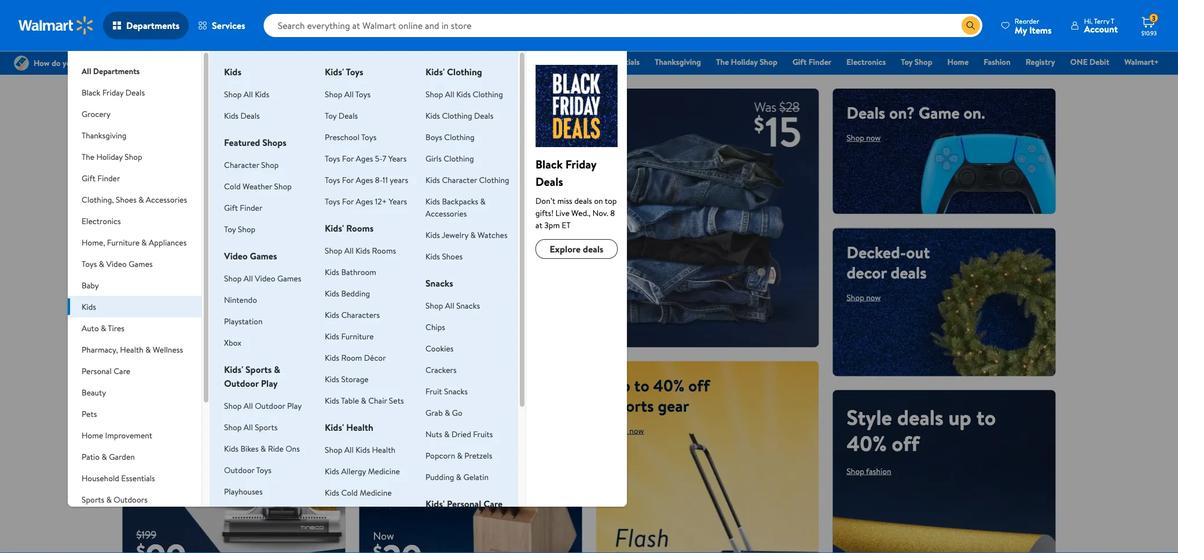 Task type: vqa. For each thing, say whether or not it's contained in the screenshot.
the Deals within Black Friday Deals search box
no



Task type: describe. For each thing, give the bounding box(es) containing it.
1 vertical spatial toy shop link
[[224, 223, 256, 235]]

2 horizontal spatial gift
[[793, 56, 807, 67]]

boys clothing
[[426, 131, 475, 142]]

home link
[[943, 56, 974, 68]]

kids' for kids' sports & outdoor play
[[224, 363, 243, 376]]

deals on? game on.
[[847, 101, 986, 124]]

departments button
[[103, 12, 189, 39]]

for for toys for ages 8-11 years
[[342, 174, 354, 185]]

care inside the personal care dropdown button
[[114, 365, 130, 376]]

off for style deals up to 40% off
[[892, 429, 920, 458]]

all for kids' sports & outdoor play
[[244, 400, 253, 411]]

essentials inside dropdown button
[[121, 472, 155, 484]]

outdoor inside kids' sports & outdoor play
[[224, 377, 259, 390]]

cold weather shop
[[224, 180, 292, 192]]

toys for ages 12+ years link
[[325, 195, 407, 207]]

gift inside dropdown button
[[82, 172, 96, 184]]

services
[[212, 19, 245, 32]]

1 horizontal spatial cold
[[341, 487, 358, 498]]

clothing for kids clothing deals
[[442, 110, 472, 121]]

décor
[[364, 352, 386, 363]]

kids for kids table & chair sets
[[325, 395, 339, 406]]

all for snacks
[[445, 300, 455, 311]]

ages for 12+
[[356, 195, 373, 207]]

decked-out decor deals
[[847, 241, 930, 284]]

finder inside dropdown button
[[98, 172, 120, 184]]

furniture for home,
[[107, 237, 140, 248]]

& inside the 'kids backpacks & accessories'
[[480, 195, 486, 207]]

toys up "kids' rooms" at the top
[[325, 195, 340, 207]]

shoes for clothing,
[[116, 194, 137, 205]]

black inside black friday deals don't miss deals on top gifts! live wed., nov. 8 at 3pm et
[[536, 156, 563, 172]]

all for kids' rooms
[[345, 245, 354, 256]]

fashion link
[[979, 56, 1016, 68]]

home for home deals are served
[[373, 374, 416, 397]]

0 vertical spatial toy
[[901, 56, 913, 67]]

game
[[919, 101, 960, 124]]

friday for black friday deals 'dropdown button'
[[102, 87, 124, 98]]

& left gelatin
[[456, 471, 462, 482]]

beauty button
[[68, 382, 202, 403]]

garden
[[109, 451, 135, 462]]

Walmart Site-Wide search field
[[264, 14, 983, 37]]

to inside up to 40% off sports gear
[[635, 374, 650, 397]]

kids characters
[[325, 309, 380, 320]]

auto
[[82, 322, 99, 334]]

boys
[[426, 131, 442, 142]]

sports inside dropdown button
[[82, 494, 104, 505]]

home for home improvement
[[82, 429, 103, 441]]

all inside 'all departments' "link"
[[82, 65, 91, 76]]

8
[[611, 207, 615, 218]]

decor
[[847, 261, 887, 284]]

kids for kids furniture
[[325, 330, 339, 342]]

0 vertical spatial character
[[224, 159, 259, 170]]

shop all kids health
[[325, 444, 396, 455]]

characters
[[341, 309, 380, 320]]

0 vertical spatial rooms
[[346, 222, 374, 235]]

popcorn & pretzels
[[426, 450, 493, 461]]

kids for kids room décor
[[325, 352, 339, 363]]

served
[[486, 374, 532, 397]]

baby
[[82, 279, 99, 291]]

kids for kids shoes
[[426, 251, 440, 262]]

clothing, shoes & accessories button
[[68, 189, 202, 210]]

cookies
[[426, 343, 454, 354]]

on.
[[964, 101, 986, 124]]

video games
[[224, 250, 277, 262]]

40% inside up to 40% off sports gear
[[654, 374, 685, 397]]

home improvement
[[82, 429, 152, 441]]

registry link
[[1021, 56, 1061, 68]]

clothing up kids backpacks & accessories link
[[479, 174, 510, 185]]

on
[[594, 195, 603, 206]]

& down electronics dropdown button
[[142, 237, 147, 248]]

& down "search" search field
[[598, 56, 604, 67]]

furniture for kids
[[341, 330, 374, 342]]

kids' for kids' rooms
[[325, 222, 344, 235]]

kids for kids deals
[[224, 110, 239, 121]]

deals inside black friday deals don't miss deals on top gifts! live wed., nov. 8 at 3pm et
[[536, 173, 563, 189]]

black friday deals link
[[484, 56, 558, 68]]

& right patio
[[102, 451, 107, 462]]

kids for kids cold medicine
[[325, 487, 339, 498]]

health for kids'
[[346, 421, 374, 434]]

kids storage
[[325, 373, 369, 385]]

fruit snacks
[[426, 385, 468, 397]]

to for style
[[977, 403, 996, 432]]

sports
[[610, 394, 654, 417]]

kids' clothing
[[426, 65, 482, 78]]

baby button
[[68, 275, 202, 296]]

kids' for kids' clothing
[[426, 65, 445, 78]]

now
[[373, 528, 394, 543]]

1 horizontal spatial character
[[442, 174, 477, 185]]

kids bedding
[[325, 288, 370, 299]]

electronics link
[[842, 56, 892, 68]]

wellness
[[153, 344, 183, 355]]

search icon image
[[967, 21, 976, 30]]

kids for kids clothing deals
[[426, 110, 440, 121]]

off inside up to 40% off sports gear
[[689, 374, 710, 397]]

personal inside dropdown button
[[82, 365, 112, 376]]

1 horizontal spatial essentials
[[606, 56, 640, 67]]

on?
[[890, 101, 915, 124]]

2 vertical spatial outdoor
[[224, 464, 255, 476]]

& left ride
[[261, 443, 266, 454]]

shop fashion
[[847, 465, 892, 477]]

all departments
[[82, 65, 140, 76]]

electronics for electronics dropdown button
[[82, 215, 121, 226]]

kids for kids jewelry & watches
[[426, 229, 440, 240]]

don't
[[536, 195, 556, 206]]

hi, terry t account
[[1085, 16, 1118, 35]]

the holiday shop for the holiday shop dropdown button
[[82, 151, 142, 162]]

fruit snacks link
[[426, 385, 468, 397]]

kids' for kids' personal care
[[426, 498, 445, 510]]

shop all outdoor play
[[224, 400, 302, 411]]

popcorn & pretzels link
[[426, 450, 493, 461]]

pretzels
[[465, 450, 493, 461]]

2 vertical spatial health
[[372, 444, 396, 455]]

1 vertical spatial sports
[[255, 421, 278, 433]]

character shop link
[[224, 159, 279, 170]]

1 vertical spatial snacks
[[457, 300, 480, 311]]

& down the 'home,' on the top left
[[99, 258, 104, 269]]

toys inside dropdown button
[[82, 258, 97, 269]]

1 horizontal spatial personal
[[447, 498, 482, 510]]

deals for home deals up to 30% off
[[196, 263, 242, 292]]

medicine for kids allergy medicine
[[368, 465, 400, 477]]

toys for ages 5-7 years link
[[325, 153, 407, 164]]

kids' sports & outdoor play
[[224, 363, 280, 390]]

toys up toys for ages 5-7 years link
[[361, 131, 377, 142]]

& right table in the left bottom of the page
[[361, 395, 367, 406]]

2 vertical spatial snacks
[[444, 385, 468, 397]]

home improvement button
[[68, 425, 202, 446]]

backpacks
[[442, 195, 478, 207]]

grocery & essentials
[[568, 56, 640, 67]]

1 horizontal spatial gift
[[224, 202, 238, 213]]

black friday deals don't miss deals on top gifts! live wed., nov. 8 at 3pm et
[[536, 156, 617, 231]]

sports & outdoors
[[82, 494, 148, 505]]

out
[[907, 241, 930, 263]]

xbox link
[[224, 337, 241, 348]]

1 horizontal spatial video
[[224, 250, 248, 262]]

auto & tires
[[82, 322, 125, 334]]

video for toys & video games
[[106, 258, 127, 269]]

1 vertical spatial years
[[389, 195, 407, 207]]

1 horizontal spatial care
[[484, 498, 503, 510]]

patio & garden
[[82, 451, 135, 462]]

home for home
[[948, 56, 969, 67]]

toys & video games button
[[68, 253, 202, 275]]

jewelry
[[442, 229, 469, 240]]

0 vertical spatial years
[[389, 153, 407, 164]]

walmart+ link
[[1120, 56, 1165, 68]]

& left pretzels
[[457, 450, 463, 461]]

1 horizontal spatial toy shop link
[[896, 56, 938, 68]]

deals inside black friday deals don't miss deals on top gifts! live wed., nov. 8 at 3pm et
[[575, 195, 592, 206]]

grab
[[426, 407, 443, 418]]

0 vertical spatial snacks
[[426, 277, 453, 290]]

the for the holiday shop dropdown button
[[82, 151, 94, 162]]

beauty
[[82, 387, 106, 398]]

kids jewelry & watches
[[426, 229, 508, 240]]

kids' health
[[325, 421, 374, 434]]

11
[[383, 174, 388, 185]]

& left go
[[445, 407, 450, 418]]

shop inside 'link'
[[760, 56, 778, 67]]

auto & tires button
[[68, 317, 202, 339]]

0 horizontal spatial cold
[[224, 180, 241, 192]]

shop now for home deals are served
[[373, 405, 407, 416]]

toys down toys for ages 5-7 years link
[[325, 174, 340, 185]]

toys down "preschool"
[[325, 153, 340, 164]]

clothing for girls clothing
[[444, 153, 474, 164]]

shop all sports
[[224, 421, 278, 433]]

1 horizontal spatial finder
[[240, 202, 263, 213]]

grab & go
[[426, 407, 463, 418]]

departments inside departments dropdown button
[[126, 19, 180, 32]]

toys up shop all toys
[[346, 65, 364, 78]]

one
[[1071, 56, 1088, 67]]

at
[[536, 219, 543, 231]]

1 vertical spatial outdoor
[[255, 400, 285, 411]]

1 vertical spatial rooms
[[372, 245, 396, 256]]

& inside dropdown button
[[101, 322, 106, 334]]

cookies link
[[426, 343, 454, 354]]

chair
[[368, 395, 387, 406]]

clothing, shoes & accessories
[[82, 194, 187, 205]]

shop inside 'link'
[[915, 56, 933, 67]]

all for kids' health
[[345, 444, 354, 455]]

1 vertical spatial toy shop
[[224, 223, 256, 235]]

accessories for kids backpacks & accessories
[[426, 208, 467, 219]]

kids character clothing
[[426, 174, 510, 185]]

thanksgiving button
[[68, 125, 202, 146]]

kids' for kids' toys
[[325, 65, 344, 78]]

0 vertical spatial gift finder
[[793, 56, 832, 67]]

shop all kids rooms link
[[325, 245, 396, 256]]

40% inside style deals up to 40% off
[[847, 429, 887, 458]]

kids character clothing link
[[426, 174, 510, 185]]

kids bikes & ride ons link
[[224, 443, 300, 454]]

the for the holiday shop 'link'
[[716, 56, 729, 67]]

my
[[1015, 23, 1028, 36]]



Task type: locate. For each thing, give the bounding box(es) containing it.
0 vertical spatial off
[[136, 315, 164, 344]]

gift
[[793, 56, 807, 67], [82, 172, 96, 184], [224, 202, 238, 213]]

black for black friday deals 'dropdown button'
[[82, 87, 100, 98]]

black for black friday deals link
[[489, 56, 508, 67]]

kids for kids bedding
[[325, 288, 339, 299]]

kids' down table in the left bottom of the page
[[325, 421, 344, 434]]

1 vertical spatial essentials
[[121, 472, 155, 484]]

now down sports
[[630, 425, 644, 436]]

all down the kids' clothing
[[445, 88, 455, 100]]

all up kids bathroom
[[345, 245, 354, 256]]

registry
[[1026, 56, 1056, 67]]

0 vertical spatial gift
[[793, 56, 807, 67]]

black inside 'dropdown button'
[[82, 87, 100, 98]]

furniture up "kids room décor"
[[341, 330, 374, 342]]

shoes inside dropdown button
[[116, 194, 137, 205]]

huge
[[251, 101, 286, 124]]

shop all kids clothing link
[[426, 88, 503, 100]]

0 vertical spatial play
[[261, 377, 278, 390]]

play
[[261, 377, 278, 390], [287, 400, 302, 411]]

1 for from the top
[[342, 153, 354, 164]]

grocery & essentials link
[[563, 56, 645, 68]]

& down gift finder dropdown button
[[139, 194, 144, 205]]

shop now for deals on? game on.
[[847, 132, 881, 143]]

gear
[[658, 394, 690, 417]]

clothing up shop all kids clothing link on the top of the page
[[447, 65, 482, 78]]

thanksgiving for thanksgiving dropdown button
[[82, 129, 127, 141]]

0 horizontal spatial friday
[[102, 87, 124, 98]]

2 horizontal spatial video
[[255, 273, 275, 284]]

accessories
[[146, 194, 187, 205], [426, 208, 467, 219]]

0 vertical spatial grocery
[[568, 56, 596, 67]]

cold
[[224, 180, 241, 192], [341, 487, 358, 498]]

black friday deals for black friday deals link
[[489, 56, 553, 67]]

off inside style deals up to 40% off
[[892, 429, 920, 458]]

tech
[[175, 101, 206, 124]]

0 vertical spatial thanksgiving
[[655, 56, 701, 67]]

for down the preschool toys "link"
[[342, 153, 354, 164]]

reorder my items
[[1015, 16, 1052, 36]]

for down toys for ages 5-7 years link
[[342, 174, 354, 185]]

miss
[[558, 195, 573, 206]]

0 vertical spatial the
[[716, 56, 729, 67]]

1 horizontal spatial gift finder
[[224, 202, 263, 213]]

snacks
[[426, 277, 453, 290], [457, 300, 480, 311], [444, 385, 468, 397]]

2 vertical spatial for
[[342, 195, 354, 207]]

thanksgiving link
[[650, 56, 707, 68]]

all for video games
[[244, 273, 253, 284]]

shop now link for high tech gifts, huge savings
[[136, 152, 171, 164]]

shop now link for decked-out decor deals
[[847, 292, 881, 303]]

essentials down the 'walmart site-wide' search box on the top
[[606, 56, 640, 67]]

0 vertical spatial 40%
[[654, 374, 685, 397]]

gift up clothing,
[[82, 172, 96, 184]]

1 vertical spatial medicine
[[360, 487, 392, 498]]

1 vertical spatial ages
[[356, 174, 373, 185]]

cold down allergy
[[341, 487, 358, 498]]

essentials down "patio & garden" dropdown button
[[121, 472, 155, 484]]

shoes
[[116, 194, 137, 205], [442, 251, 463, 262]]

save big!
[[373, 252, 516, 304]]

2 vertical spatial black
[[536, 156, 563, 172]]

all down video games
[[244, 273, 253, 284]]

1 horizontal spatial 40%
[[847, 429, 887, 458]]

& left wellness
[[145, 344, 151, 355]]

toy shop up video games
[[224, 223, 256, 235]]

gift finder left electronics link
[[793, 56, 832, 67]]

1 vertical spatial furniture
[[341, 330, 374, 342]]

departments
[[126, 19, 180, 32], [93, 65, 140, 76]]

home for home deals up to 30% off
[[136, 263, 191, 292]]

furniture inside dropdown button
[[107, 237, 140, 248]]

sports down household
[[82, 494, 104, 505]]

up for home deals up to 30% off
[[136, 289, 159, 318]]

friday
[[510, 56, 532, 67], [102, 87, 124, 98], [566, 156, 597, 172]]

play up shop all outdoor play link
[[261, 377, 278, 390]]

now down deals on? game on.
[[867, 132, 881, 143]]

holiday for the holiday shop 'link'
[[731, 56, 758, 67]]

outdoor up shop all outdoor play link
[[224, 377, 259, 390]]

1 vertical spatial play
[[287, 400, 302, 411]]

2 vertical spatial finder
[[240, 202, 263, 213]]

grocery for grocery & essentials
[[568, 56, 596, 67]]

deals inside style deals up to 40% off
[[898, 403, 944, 432]]

shop now for up to 40% off sports gear
[[610, 425, 644, 436]]

friday inside black friday deals don't miss deals on top gifts! live wed., nov. 8 at 3pm et
[[566, 156, 597, 172]]

kids' down pudding
[[426, 498, 445, 510]]

playstation
[[224, 315, 263, 327]]

& up shop all outdoor play link
[[274, 363, 280, 376]]

toys down kids bikes & ride ons
[[256, 464, 272, 476]]

the holiday shop inside 'link'
[[716, 56, 778, 67]]

finder up clothing,
[[98, 172, 120, 184]]

personal up the beauty
[[82, 365, 112, 376]]

0 horizontal spatial grocery
[[82, 108, 111, 119]]

1 vertical spatial thanksgiving
[[82, 129, 127, 141]]

1 vertical spatial accessories
[[426, 208, 467, 219]]

gifts!
[[536, 207, 554, 218]]

0 horizontal spatial video
[[106, 258, 127, 269]]

accessories for clothing, shoes & accessories
[[146, 194, 187, 205]]

games inside the 'toys & video games' dropdown button
[[129, 258, 153, 269]]

0 horizontal spatial 40%
[[654, 374, 685, 397]]

up to 40% off sports gear
[[610, 374, 710, 417]]

kids for kids character clothing
[[426, 174, 440, 185]]

was dollar $199, now dollar 99 group
[[123, 528, 187, 553]]

clothing up kids clothing deals
[[473, 88, 503, 100]]

home down search icon
[[948, 56, 969, 67]]

holiday inside 'link'
[[731, 56, 758, 67]]

0 vertical spatial essentials
[[606, 56, 640, 67]]

to for home
[[164, 289, 184, 318]]

kids storage link
[[325, 373, 369, 385]]

now dollar 39 null group
[[359, 528, 422, 553]]

0 vertical spatial holiday
[[731, 56, 758, 67]]

black right the kids' clothing
[[489, 56, 508, 67]]

2 horizontal spatial gift finder
[[793, 56, 832, 67]]

electronics for electronics link
[[847, 56, 886, 67]]

toys for ages 8-11 years
[[325, 174, 408, 185]]

Search search field
[[264, 14, 983, 37]]

0 horizontal spatial accessories
[[146, 194, 187, 205]]

furniture up toys & video games
[[107, 237, 140, 248]]

deals for home deals are served
[[420, 374, 456, 397]]

1 horizontal spatial off
[[689, 374, 710, 397]]

the right thanksgiving link
[[716, 56, 729, 67]]

medicine down kids allergy medicine link
[[360, 487, 392, 498]]

holiday for the holiday shop dropdown button
[[96, 151, 123, 162]]

grocery inside dropdown button
[[82, 108, 111, 119]]

& left outdoors
[[106, 494, 112, 505]]

0 vertical spatial ages
[[356, 153, 373, 164]]

character
[[224, 159, 259, 170], [442, 174, 477, 185]]

40% up shop fashion link
[[847, 429, 887, 458]]

video down video games
[[255, 273, 275, 284]]

home inside 'link'
[[948, 56, 969, 67]]

kids image
[[536, 65, 618, 147]]

0 vertical spatial gift finder link
[[788, 56, 837, 68]]

1 vertical spatial for
[[342, 174, 354, 185]]

kids' up shop all kids clothing link on the top of the page
[[426, 65, 445, 78]]

kids furniture link
[[325, 330, 374, 342]]

gift finder inside dropdown button
[[82, 172, 120, 184]]

toys for ages 12+ years
[[325, 195, 407, 207]]

0 vertical spatial black
[[489, 56, 508, 67]]

toy deals link
[[325, 110, 358, 121]]

black friday deals for black friday deals 'dropdown button'
[[82, 87, 145, 98]]

shop now link for home deals are served
[[373, 405, 407, 416]]

deals for explore deals
[[583, 243, 604, 255]]

shop now link for up to 40% off sports gear
[[610, 425, 644, 436]]

2 vertical spatial to
[[977, 403, 996, 432]]

1 horizontal spatial to
[[635, 374, 650, 397]]

off inside home deals up to 30% off
[[136, 315, 164, 344]]

for for toys for ages 5-7 years
[[342, 153, 354, 164]]

sports up shop all outdoor play link
[[246, 363, 272, 376]]

2 horizontal spatial off
[[892, 429, 920, 458]]

debit
[[1090, 56, 1110, 67]]

shops
[[262, 136, 287, 149]]

gift right the holiday shop 'link'
[[793, 56, 807, 67]]

accessories down backpacks
[[426, 208, 467, 219]]

rooms up shop all kids rooms link
[[346, 222, 374, 235]]

medicine for kids cold medicine
[[360, 487, 392, 498]]

toys & video games
[[82, 258, 153, 269]]

0 horizontal spatial gift finder link
[[224, 202, 263, 213]]

home inside home deals up to 30% off
[[136, 263, 191, 292]]

1 vertical spatial character
[[442, 174, 477, 185]]

0 vertical spatial care
[[114, 365, 130, 376]]

toys for ages 5-7 years
[[325, 153, 407, 164]]

video for shop all video games
[[255, 273, 275, 284]]

0 horizontal spatial off
[[136, 315, 164, 344]]

shop now for home deals up to 30% off
[[136, 352, 171, 363]]

1 horizontal spatial toy shop
[[901, 56, 933, 67]]

personal
[[82, 365, 112, 376], [447, 498, 482, 510]]

gifts,
[[210, 101, 247, 124]]

fruit
[[426, 385, 442, 397]]

shop now for decked-out decor deals
[[847, 292, 881, 303]]

$10.93
[[1142, 29, 1157, 37]]

grocery down black friday deals 'dropdown button'
[[82, 108, 111, 119]]

3 ages from the top
[[356, 195, 373, 207]]

shop all kids rooms
[[325, 245, 396, 256]]

1 horizontal spatial electronics
[[847, 56, 886, 67]]

years right 12+
[[389, 195, 407, 207]]

off for home deals up to 30% off
[[136, 315, 164, 344]]

walmart image
[[19, 16, 94, 35]]

thanksgiving inside dropdown button
[[82, 129, 127, 141]]

patio
[[82, 451, 100, 462]]

1 horizontal spatial toy
[[325, 110, 337, 121]]

0 vertical spatial up
[[136, 289, 159, 318]]

for up "kids' rooms" at the top
[[342, 195, 354, 207]]

gift finder down weather
[[224, 202, 263, 213]]

now right chair on the bottom of page
[[393, 405, 407, 416]]

clothing down kids clothing deals
[[444, 131, 475, 142]]

2 vertical spatial gift
[[224, 202, 238, 213]]

0 horizontal spatial the holiday shop
[[82, 151, 142, 162]]

care down gelatin
[[484, 498, 503, 510]]

2 for from the top
[[342, 174, 354, 185]]

shop now link for deals on? game on.
[[847, 132, 881, 143]]

crackers
[[426, 364, 457, 375]]

sports down shop all outdoor play link
[[255, 421, 278, 433]]

all up kids deals
[[244, 88, 253, 100]]

0 horizontal spatial essentials
[[121, 472, 155, 484]]

up for style deals up to 40% off
[[949, 403, 972, 432]]

medicine right allergy
[[368, 465, 400, 477]]

the up clothing,
[[82, 151, 94, 162]]

1 vertical spatial toy
[[325, 110, 337, 121]]

1 vertical spatial shoes
[[442, 251, 463, 262]]

ages left 12+
[[356, 195, 373, 207]]

video inside dropdown button
[[106, 258, 127, 269]]

all up black friday deals 'dropdown button'
[[82, 65, 91, 76]]

grocery for grocery
[[82, 108, 111, 119]]

accessories down gift finder dropdown button
[[146, 194, 187, 205]]

1 vertical spatial cold
[[341, 487, 358, 498]]

toy up video games
[[224, 223, 236, 235]]

deals for style deals up to 40% off
[[898, 403, 944, 432]]

health up kids allergy medicine link
[[372, 444, 396, 455]]

now for deals on? game on.
[[867, 132, 881, 143]]

gift down cold weather shop
[[224, 202, 238, 213]]

1 vertical spatial gift finder
[[82, 172, 120, 184]]

now for home deals are served
[[393, 405, 407, 416]]

black friday deals inside 'dropdown button'
[[82, 87, 145, 98]]

40% right 'up'
[[654, 374, 685, 397]]

kids inside the 'kids backpacks & accessories'
[[426, 195, 440, 207]]

kids shoes
[[426, 251, 463, 262]]

1 horizontal spatial shoes
[[442, 251, 463, 262]]

1 ages from the top
[[356, 153, 373, 164]]

0 horizontal spatial holiday
[[96, 151, 123, 162]]

now down decor
[[867, 292, 881, 303]]

kids inside dropdown button
[[82, 301, 96, 312]]

departments up black friday deals 'dropdown button'
[[93, 65, 140, 76]]

shoes down jewelry
[[442, 251, 463, 262]]

pharmacy, health & wellness button
[[68, 339, 202, 360]]

0 vertical spatial outdoor
[[224, 377, 259, 390]]

2 horizontal spatial toy
[[901, 56, 913, 67]]

1 horizontal spatial black friday deals
[[489, 56, 553, 67]]

to inside home deals up to 30% off
[[164, 289, 184, 318]]

12+
[[375, 195, 387, 207]]

home down décor
[[373, 374, 416, 397]]

0 vertical spatial medicine
[[368, 465, 400, 477]]

kids for kids backpacks & accessories
[[426, 195, 440, 207]]

accessories inside dropdown button
[[146, 194, 187, 205]]

nintendo link
[[224, 294, 257, 305]]

et
[[562, 219, 571, 231]]

grocery down the 'walmart site-wide' search box on the top
[[568, 56, 596, 67]]

accessories inside the 'kids backpacks & accessories'
[[426, 208, 467, 219]]

clothing for boys clothing
[[444, 131, 475, 142]]

1 horizontal spatial thanksgiving
[[655, 56, 701, 67]]

1 horizontal spatial the holiday shop
[[716, 56, 778, 67]]

featured
[[224, 136, 260, 149]]

sports inside kids' sports & outdoor play
[[246, 363, 272, 376]]

1 vertical spatial black friday deals
[[82, 87, 145, 98]]

kids deals link
[[224, 110, 260, 121]]

shop all toys link
[[325, 88, 371, 100]]

the inside the holiday shop dropdown button
[[82, 151, 94, 162]]

1 vertical spatial grocery
[[82, 108, 111, 119]]

kids for "kids" dropdown button
[[82, 301, 96, 312]]

1 horizontal spatial accessories
[[426, 208, 467, 219]]

shop now
[[847, 132, 881, 143], [136, 152, 171, 164], [847, 292, 881, 303], [136, 352, 171, 363], [373, 405, 407, 416], [610, 425, 644, 436]]

cold left weather
[[224, 180, 241, 192]]

toy shop link up video games
[[224, 223, 256, 235]]

0 vertical spatial finder
[[809, 56, 832, 67]]

0 vertical spatial toy shop
[[901, 56, 933, 67]]

black up don't
[[536, 156, 563, 172]]

allergy
[[341, 465, 366, 477]]

kids cold medicine link
[[325, 487, 392, 498]]

0 vertical spatial accessories
[[146, 194, 187, 205]]

& left tires
[[101, 322, 106, 334]]

kids' up shop all kids rooms link
[[325, 222, 344, 235]]

all down kids' toys
[[345, 88, 354, 100]]

black down all departments in the left top of the page
[[82, 87, 100, 98]]

home deals are served
[[373, 374, 532, 397]]

kids room décor
[[325, 352, 386, 363]]

all up chips
[[445, 300, 455, 311]]

kids shoes link
[[426, 251, 463, 262]]

the holiday shop for the holiday shop 'link'
[[716, 56, 778, 67]]

kids' for kids' health
[[325, 421, 344, 434]]

1 vertical spatial off
[[689, 374, 710, 397]]

gift finder link left electronics link
[[788, 56, 837, 68]]

3 for from the top
[[342, 195, 354, 207]]

to inside style deals up to 40% off
[[977, 403, 996, 432]]

kids
[[224, 65, 242, 78], [255, 88, 269, 100], [457, 88, 471, 100], [224, 110, 239, 121], [426, 110, 440, 121], [426, 174, 440, 185], [426, 195, 440, 207], [426, 229, 440, 240], [356, 245, 370, 256], [426, 251, 440, 262], [325, 266, 339, 277], [325, 288, 339, 299], [82, 301, 96, 312], [325, 309, 339, 320], [325, 330, 339, 342], [325, 352, 339, 363], [325, 373, 339, 385], [325, 395, 339, 406], [224, 443, 239, 454], [356, 444, 370, 455], [325, 465, 339, 477], [325, 487, 339, 498]]

grocery button
[[68, 103, 202, 125]]

now for decked-out decor deals
[[867, 292, 881, 303]]

all for kids' toys
[[345, 88, 354, 100]]

kids for kids bathroom
[[325, 266, 339, 277]]

play inside kids' sports & outdoor play
[[261, 377, 278, 390]]

clothing for kids' clothing
[[447, 65, 482, 78]]

0 horizontal spatial gift
[[82, 172, 96, 184]]

holiday inside dropdown button
[[96, 151, 123, 162]]

0 vertical spatial health
[[120, 344, 144, 355]]

2 ages from the top
[[356, 174, 373, 185]]

outdoor toys
[[224, 464, 272, 476]]

deals
[[534, 56, 553, 67], [126, 87, 145, 98], [847, 101, 886, 124], [241, 110, 260, 121], [339, 110, 358, 121], [474, 110, 494, 121], [536, 173, 563, 189]]

outdoor up shop all sports
[[255, 400, 285, 411]]

kids for kids storage
[[325, 373, 339, 385]]

0 vertical spatial electronics
[[847, 56, 886, 67]]

go
[[452, 407, 463, 418]]

rooms up the bathroom
[[372, 245, 396, 256]]

gift finder up clothing,
[[82, 172, 120, 184]]

all up shop all sports
[[244, 400, 253, 411]]

outdoor toys link
[[224, 464, 272, 476]]

games for shop all video games
[[277, 273, 301, 284]]

deals inside decked-out decor deals
[[891, 261, 927, 284]]

1 vertical spatial care
[[484, 498, 503, 510]]

now for up to 40% off sports gear
[[630, 425, 644, 436]]

kids for kids characters
[[325, 309, 339, 320]]

all up allergy
[[345, 444, 354, 455]]

chips
[[426, 321, 445, 332]]

2 vertical spatial sports
[[82, 494, 104, 505]]

health inside dropdown button
[[120, 344, 144, 355]]

friday inside 'dropdown button'
[[102, 87, 124, 98]]

ages left 5-
[[356, 153, 373, 164]]

& right jewelry
[[471, 229, 476, 240]]

electronics inside dropdown button
[[82, 215, 121, 226]]

0 horizontal spatial electronics
[[82, 215, 121, 226]]

up inside style deals up to 40% off
[[949, 403, 972, 432]]

character up backpacks
[[442, 174, 477, 185]]

kids' rooms
[[325, 222, 374, 235]]

ages left 8-
[[356, 174, 373, 185]]

1 vertical spatial gift finder link
[[224, 202, 263, 213]]

kids for kids bikes & ride ons
[[224, 443, 239, 454]]

2 vertical spatial friday
[[566, 156, 597, 172]]

shop inside dropdown button
[[125, 151, 142, 162]]

girls clothing
[[426, 153, 474, 164]]

style deals up to 40% off
[[847, 403, 996, 458]]

0 horizontal spatial the
[[82, 151, 94, 162]]

0 vertical spatial friday
[[510, 56, 532, 67]]

1 vertical spatial up
[[949, 403, 972, 432]]

patio & garden button
[[68, 446, 202, 467]]

shoes for kids
[[442, 251, 463, 262]]

kids' down the xbox
[[224, 363, 243, 376]]

all for kids
[[244, 88, 253, 100]]

toys
[[346, 65, 364, 78], [355, 88, 371, 100], [361, 131, 377, 142], [325, 153, 340, 164], [325, 174, 340, 185], [325, 195, 340, 207], [82, 258, 97, 269], [256, 464, 272, 476]]

household essentials
[[82, 472, 155, 484]]

toy shop link
[[896, 56, 938, 68], [224, 223, 256, 235]]

girls clothing link
[[426, 153, 474, 164]]

now down savings
[[156, 152, 171, 164]]

grab & go link
[[426, 407, 463, 418]]

live
[[556, 207, 570, 218]]

weather
[[243, 180, 272, 192]]

& inside kids' sports & outdoor play
[[274, 363, 280, 376]]

0 horizontal spatial toy
[[224, 223, 236, 235]]

toy right electronics link
[[901, 56, 913, 67]]

ages for 8-
[[356, 174, 373, 185]]

deals inside home deals up to 30% off
[[196, 263, 242, 292]]

1 horizontal spatial the
[[716, 56, 729, 67]]

health for pharmacy,
[[120, 344, 144, 355]]

1 horizontal spatial grocery
[[568, 56, 596, 67]]

years right 7
[[389, 153, 407, 164]]

kids for kids allergy medicine
[[325, 465, 339, 477]]

1 vertical spatial the
[[82, 151, 94, 162]]

shop all snacks link
[[426, 300, 480, 311]]

& right nuts
[[444, 428, 450, 440]]

for
[[342, 153, 354, 164], [342, 174, 354, 185], [342, 195, 354, 207]]

2 vertical spatial toy
[[224, 223, 236, 235]]

deals inside 'dropdown button'
[[126, 87, 145, 98]]

shop all snacks
[[426, 300, 480, 311]]

playstation link
[[224, 315, 263, 327]]

0 vertical spatial black friday deals
[[489, 56, 553, 67]]

character down featured
[[224, 159, 259, 170]]

ride
[[268, 443, 284, 454]]

home, furniture & appliances
[[82, 237, 187, 248]]

now for home deals up to 30% off
[[156, 352, 171, 363]]

friday for black friday deals link
[[510, 56, 532, 67]]

outdoor up 'playhouses'
[[224, 464, 255, 476]]

shop now link for home deals up to 30% off
[[136, 352, 171, 363]]

1 vertical spatial 40%
[[847, 429, 887, 458]]

for for toys for ages 12+ years
[[342, 195, 354, 207]]

the inside the holiday shop 'link'
[[716, 56, 729, 67]]

kids' inside kids' sports & outdoor play
[[224, 363, 243, 376]]

all up the bikes
[[244, 421, 253, 433]]

departments inside 'all departments' "link"
[[93, 65, 140, 76]]

now for high tech gifts, huge savings
[[156, 152, 171, 164]]

2 vertical spatial gift finder
[[224, 202, 263, 213]]

thanksgiving for thanksgiving link
[[655, 56, 701, 67]]

home inside dropdown button
[[82, 429, 103, 441]]

essentials
[[606, 56, 640, 67], [121, 472, 155, 484]]

games for toys & video games
[[129, 258, 153, 269]]

2 horizontal spatial finder
[[809, 56, 832, 67]]

all for kids' clothing
[[445, 88, 455, 100]]

the holiday shop inside dropdown button
[[82, 151, 142, 162]]

outdoor
[[224, 377, 259, 390], [255, 400, 285, 411], [224, 464, 255, 476]]

&
[[598, 56, 604, 67], [139, 194, 144, 205], [480, 195, 486, 207], [471, 229, 476, 240], [142, 237, 147, 248], [99, 258, 104, 269], [101, 322, 106, 334], [145, 344, 151, 355], [274, 363, 280, 376], [361, 395, 367, 406], [445, 407, 450, 418], [444, 428, 450, 440], [261, 443, 266, 454], [457, 450, 463, 461], [102, 451, 107, 462], [456, 471, 462, 482], [106, 494, 112, 505]]

one debit
[[1071, 56, 1110, 67]]

shop now for high tech gifts, huge savings
[[136, 152, 171, 164]]

up inside home deals up to 30% off
[[136, 289, 159, 318]]

1 vertical spatial black
[[82, 87, 100, 98]]

electronics
[[847, 56, 886, 67], [82, 215, 121, 226]]

explore
[[550, 243, 581, 255]]

kids furniture
[[325, 330, 374, 342]]

ages for 5-
[[356, 153, 373, 164]]

care down pharmacy, health & wellness
[[114, 365, 130, 376]]

toys down kids' toys
[[355, 88, 371, 100]]



